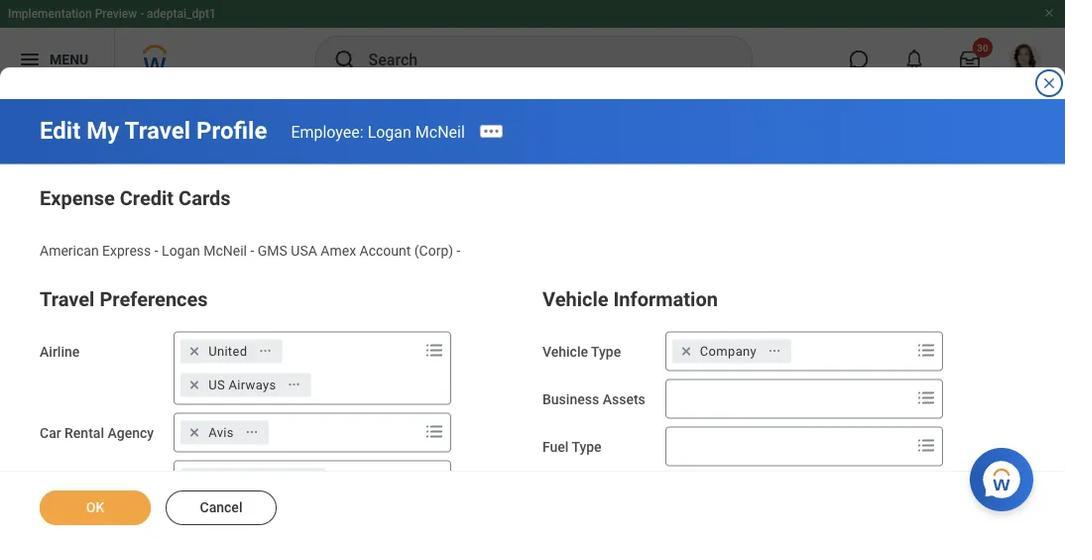 Task type: describe. For each thing, give the bounding box(es) containing it.
search image
[[333, 48, 357, 71]]

Fuel Type field
[[667, 429, 911, 465]]

travel preferences group
[[40, 284, 523, 544]]

ok button
[[40, 491, 151, 526]]

travel preferences
[[40, 288, 208, 311]]

airways
[[229, 378, 276, 393]]

agency
[[108, 425, 154, 441]]

mcneil inside american express - logan mcneil - gms usa amex account (corp) - element
[[204, 243, 247, 259]]

amex
[[321, 243, 356, 259]]

company
[[700, 344, 757, 359]]

- right 'express'
[[155, 243, 158, 259]]

usa
[[291, 243, 317, 259]]

travel inside travel preferences group
[[40, 288, 95, 311]]

x small image for united
[[185, 342, 205, 361]]

vehicle information group
[[543, 284, 1026, 544]]

inbox large image
[[960, 50, 980, 69]]

expense
[[40, 187, 115, 210]]

edit
[[40, 117, 81, 145]]

company, press delete to clear value. option
[[672, 340, 792, 363]]

cancel
[[200, 500, 243, 516]]

company element
[[700, 343, 757, 360]]

expense credit cards
[[40, 187, 231, 210]]

profile
[[196, 117, 267, 145]]

- left gms
[[250, 243, 254, 259]]

prompts image for car rental agency
[[423, 420, 447, 444]]

type for vehicle type
[[591, 344, 621, 360]]

vehicle for vehicle type
[[543, 344, 588, 360]]

close edit my travel profile image
[[1042, 75, 1058, 91]]

vehicle information
[[543, 288, 718, 311]]

logan inside expense credit cards group
[[162, 243, 200, 259]]

employee:
[[291, 122, 364, 141]]

close environment banner image
[[1044, 7, 1056, 19]]

prompts image for fuel type
[[915, 434, 938, 458]]

us airways
[[208, 378, 276, 393]]

credit
[[120, 187, 174, 210]]

avis element
[[208, 424, 234, 442]]

1 horizontal spatial mcneil
[[416, 122, 465, 141]]

Business Assets field
[[667, 381, 911, 417]]

vehicle information button
[[543, 288, 718, 311]]

assets
[[603, 391, 646, 408]]

vehicle type
[[543, 344, 621, 360]]

related actions image inside united, press delete to clear value. option
[[258, 344, 272, 358]]

implementation
[[8, 7, 92, 21]]

employee: logan mcneil
[[291, 122, 465, 141]]

four seasons
[[208, 473, 291, 488]]

avis
[[208, 425, 234, 440]]

us
[[208, 378, 225, 393]]

x small image for avis
[[185, 423, 205, 443]]

x small image for four seasons
[[185, 471, 205, 490]]

x small image for company
[[676, 342, 696, 361]]



Task type: locate. For each thing, give the bounding box(es) containing it.
seasons
[[239, 473, 291, 488]]

related actions image right company element
[[768, 344, 782, 358]]

- right (corp)
[[457, 243, 461, 259]]

preferences
[[100, 288, 208, 311]]

implementation preview -   adeptai_dpt1 banner
[[0, 0, 1066, 91]]

x small image inside avis, press delete to clear value. option
[[185, 423, 205, 443]]

type up business assets
[[591, 344, 621, 360]]

expense credit cards button
[[40, 187, 231, 210]]

gms
[[258, 243, 288, 259]]

1 vertical spatial mcneil
[[204, 243, 247, 259]]

united, press delete to clear value. option
[[181, 340, 282, 363]]

us airways, press delete to clear value. option
[[181, 373, 311, 397]]

related actions image inside company, press delete to clear value. option
[[768, 344, 782, 358]]

related actions image for car rental agency
[[245, 426, 259, 440]]

prompts image for vehicle type
[[915, 339, 938, 362]]

four
[[208, 473, 236, 488]]

travel right my
[[125, 117, 191, 145]]

american express - logan mcneil - gms usa amex account (corp) -
[[40, 243, 461, 259]]

travel preferences button
[[40, 288, 208, 311]]

related actions image
[[258, 344, 272, 358], [768, 344, 782, 358], [245, 426, 259, 440]]

employee: logan mcneil element
[[291, 122, 465, 141]]

information
[[614, 288, 718, 311]]

fuel
[[543, 439, 569, 455]]

0 vertical spatial vehicle
[[543, 288, 609, 311]]

business assets
[[543, 391, 646, 408]]

x small image left the four
[[185, 471, 205, 490]]

x small image inside 'four seasons, press delete to clear value.' option
[[185, 471, 205, 490]]

x small image for us airways
[[185, 375, 205, 395]]

1 x small image from the top
[[185, 423, 205, 443]]

x small image inside united, press delete to clear value. option
[[185, 342, 205, 361]]

edit my travel profile main content
[[0, 99, 1066, 544]]

express
[[102, 243, 151, 259]]

x small image left company element
[[676, 342, 696, 361]]

related actions image up airways
[[258, 344, 272, 358]]

0 vertical spatial x small image
[[185, 423, 205, 443]]

logan
[[368, 122, 412, 141], [162, 243, 200, 259]]

type for fuel type
[[572, 439, 602, 455]]

0 vertical spatial type
[[591, 344, 621, 360]]

logan right employee:
[[368, 122, 412, 141]]

car
[[40, 425, 61, 441]]

vehicle up vehicle type
[[543, 288, 609, 311]]

1 vertical spatial type
[[572, 439, 602, 455]]

workday assistant region
[[970, 440, 1042, 512]]

implementation preview -   adeptai_dpt1
[[8, 7, 216, 21]]

1 horizontal spatial travel
[[125, 117, 191, 145]]

x small image
[[185, 342, 205, 361], [676, 342, 696, 361], [185, 375, 205, 395]]

united
[[208, 344, 247, 359]]

- inside "banner"
[[140, 7, 144, 21]]

1 vehicle from the top
[[543, 288, 609, 311]]

0 vertical spatial logan
[[368, 122, 412, 141]]

united element
[[208, 343, 247, 360]]

x small image inside company, press delete to clear value. option
[[676, 342, 696, 361]]

rental
[[65, 425, 104, 441]]

related actions image
[[287, 378, 301, 392]]

travel
[[125, 117, 191, 145], [40, 288, 95, 311]]

prompts image for airline
[[423, 339, 447, 362]]

vehicle
[[543, 288, 609, 311], [543, 344, 588, 360]]

vehicle for vehicle information
[[543, 288, 609, 311]]

related actions image right avis
[[245, 426, 259, 440]]

four seasons element
[[208, 472, 291, 489]]

edit my travel profile dialog
[[0, 0, 1066, 544]]

business
[[543, 391, 599, 408]]

0 horizontal spatial logan
[[162, 243, 200, 259]]

1 vertical spatial prompts image
[[915, 386, 938, 410]]

prompts image
[[915, 339, 938, 362], [915, 386, 938, 410]]

related actions image for vehicle type
[[768, 344, 782, 358]]

1 horizontal spatial logan
[[368, 122, 412, 141]]

profile logan mcneil element
[[998, 38, 1054, 81]]

cards
[[179, 187, 231, 210]]

1 vertical spatial logan
[[162, 243, 200, 259]]

american express - logan mcneil - gms usa amex account (corp) - element
[[40, 239, 461, 259]]

car rental agency
[[40, 425, 154, 441]]

notifications large image
[[905, 50, 925, 69]]

ok
[[86, 500, 104, 516]]

us airways element
[[208, 376, 276, 394]]

2 vehicle from the top
[[543, 344, 588, 360]]

prompts image for business assets
[[915, 386, 938, 410]]

account
[[360, 243, 411, 259]]

1 vertical spatial vehicle
[[543, 344, 588, 360]]

1 vertical spatial x small image
[[185, 471, 205, 490]]

edit my travel profile
[[40, 117, 267, 145]]

adeptai_dpt1
[[147, 7, 216, 21]]

0 vertical spatial prompts image
[[915, 339, 938, 362]]

1 prompts image from the top
[[915, 339, 938, 362]]

avis, press delete to clear value. option
[[181, 421, 269, 445]]

cancel button
[[166, 491, 277, 526]]

0 vertical spatial travel
[[125, 117, 191, 145]]

expense credit cards group
[[40, 183, 1026, 260]]

preview
[[95, 7, 137, 21]]

- right preview
[[140, 7, 144, 21]]

2 prompts image from the top
[[915, 386, 938, 410]]

1 vertical spatial travel
[[40, 288, 95, 311]]

logan right 'express'
[[162, 243, 200, 259]]

2 x small image from the top
[[185, 471, 205, 490]]

0 horizontal spatial travel
[[40, 288, 95, 311]]

travel down american
[[40, 288, 95, 311]]

mcneil
[[416, 122, 465, 141], [204, 243, 247, 259]]

airline
[[40, 344, 80, 360]]

x small image
[[185, 423, 205, 443], [185, 471, 205, 490]]

0 vertical spatial mcneil
[[416, 122, 465, 141]]

my
[[87, 117, 119, 145]]

-
[[140, 7, 144, 21], [155, 243, 158, 259], [250, 243, 254, 259], [457, 243, 461, 259]]

vehicle up business
[[543, 344, 588, 360]]

american
[[40, 243, 99, 259]]

x small image left the us
[[185, 375, 205, 395]]

(corp)
[[414, 243, 454, 259]]

0 horizontal spatial mcneil
[[204, 243, 247, 259]]

items selected list box
[[175, 336, 421, 401]]

type
[[591, 344, 621, 360], [572, 439, 602, 455]]

fuel type
[[543, 439, 602, 455]]

x small image left united element
[[185, 342, 205, 361]]

x small image left avis
[[185, 423, 205, 443]]

four seasons, press delete to clear value. option
[[181, 469, 325, 492]]

prompts image
[[423, 339, 447, 362], [423, 420, 447, 444], [915, 434, 938, 458], [423, 468, 447, 491]]

type right fuel in the right bottom of the page
[[572, 439, 602, 455]]



Task type: vqa. For each thing, say whether or not it's contained in the screenshot.
Edit My Travel Profile dialog
yes



